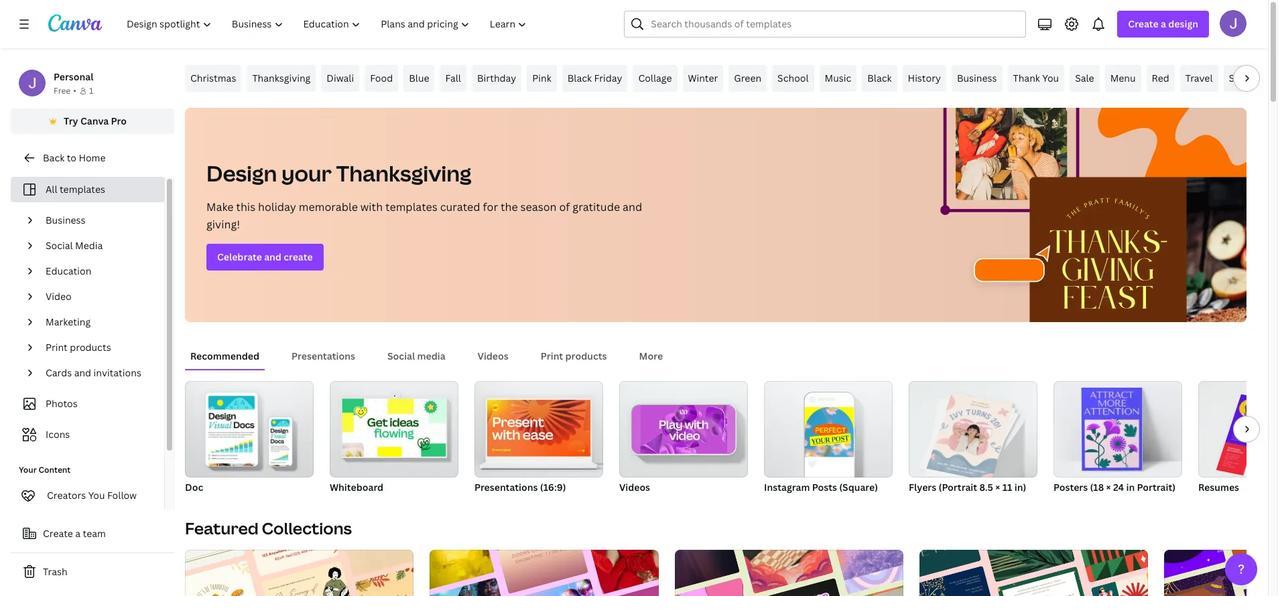 Task type: vqa. For each thing, say whether or not it's contained in the screenshot.
The 5 Pm
no



Task type: locate. For each thing, give the bounding box(es) containing it.
1 horizontal spatial videos
[[620, 482, 651, 494]]

social up education
[[46, 239, 73, 252]]

products for print products link
[[70, 341, 111, 354]]

0 horizontal spatial create
[[43, 528, 73, 541]]

you inside creators you follow link
[[88, 490, 105, 502]]

and right gratitude
[[623, 200, 643, 215]]

0 horizontal spatial videos
[[478, 350, 509, 363]]

black right music
[[868, 72, 892, 85]]

0 horizontal spatial products
[[70, 341, 111, 354]]

birthday
[[477, 72, 517, 85]]

products left more
[[566, 350, 607, 363]]

1 vertical spatial videos
[[620, 482, 651, 494]]

0 vertical spatial and
[[623, 200, 643, 215]]

green link
[[729, 65, 767, 92]]

thanksgiving left diwali
[[252, 72, 311, 85]]

giving!
[[207, 217, 240, 232]]

1 horizontal spatial presentations
[[475, 482, 538, 494]]

videos inside videos link
[[620, 482, 651, 494]]

create a design button
[[1118, 11, 1210, 38]]

invitations
[[94, 367, 141, 380]]

videos inside videos button
[[478, 350, 509, 363]]

1 vertical spatial presentations
[[475, 482, 538, 494]]

24
[[1114, 482, 1125, 494]]

1 horizontal spatial templates
[[386, 200, 438, 215]]

red link
[[1147, 65, 1175, 92]]

featured
[[185, 518, 259, 540]]

business link left thank
[[952, 65, 1003, 92]]

print right videos button
[[541, 350, 564, 363]]

recommended button
[[185, 344, 265, 370]]

0 vertical spatial you
[[1043, 72, 1060, 85]]

resume image
[[1199, 382, 1279, 478]]

and inside make this holiday memorable with templates curated for the season of gratitude and giving!
[[623, 200, 643, 215]]

create for create a design
[[1129, 17, 1159, 30]]

and right cards at the bottom
[[74, 367, 91, 380]]

marketing
[[46, 316, 91, 329]]

and left 'create'
[[264, 251, 282, 264]]

and
[[623, 200, 643, 215], [264, 251, 282, 264], [74, 367, 91, 380]]

poster (18 × 24 in portrait) image up posters (18 × 24 in portrait)
[[1082, 388, 1143, 471]]

0 horizontal spatial and
[[74, 367, 91, 380]]

birthday link
[[472, 65, 522, 92]]

1 × from the left
[[996, 482, 1001, 494]]

presentation (16:9) image
[[475, 382, 604, 478], [488, 400, 591, 457]]

resumes
[[1199, 482, 1240, 494]]

posters (18 × 24 in portrait) link
[[1054, 382, 1183, 497]]

collections
[[262, 518, 352, 540]]

poster (18 × 24 in portrait) image
[[1054, 382, 1183, 478], [1082, 388, 1143, 471]]

1 vertical spatial business
[[46, 214, 86, 227]]

christmas
[[190, 72, 236, 85]]

print up cards at the bottom
[[46, 341, 68, 354]]

instagram post (square) image inside instagram posts (square) link
[[805, 408, 854, 458]]

products up cards and invitations
[[70, 341, 111, 354]]

0 horizontal spatial thanksgiving
[[252, 72, 311, 85]]

a left "team"
[[75, 528, 81, 541]]

1 vertical spatial create
[[43, 528, 73, 541]]

0 horizontal spatial you
[[88, 490, 105, 502]]

video
[[46, 290, 71, 303]]

1 horizontal spatial print products
[[541, 350, 607, 363]]

×
[[996, 482, 1001, 494], [1107, 482, 1112, 494]]

business for the bottom the business "link"
[[46, 214, 86, 227]]

business link up media
[[40, 208, 156, 233]]

you for thank
[[1043, 72, 1060, 85]]

posters
[[1054, 482, 1089, 494]]

food link
[[365, 65, 398, 92]]

video link
[[40, 284, 156, 310]]

media
[[417, 350, 446, 363]]

0 vertical spatial videos
[[478, 350, 509, 363]]

1 horizontal spatial products
[[566, 350, 607, 363]]

pink
[[533, 72, 552, 85]]

personal
[[54, 70, 94, 83]]

print products
[[46, 341, 111, 354], [541, 350, 607, 363]]

create left "team"
[[43, 528, 73, 541]]

1 horizontal spatial create
[[1129, 17, 1159, 30]]

0 horizontal spatial print products
[[46, 341, 111, 354]]

0 vertical spatial templates
[[60, 183, 105, 196]]

0 horizontal spatial ×
[[996, 482, 1001, 494]]

menu
[[1111, 72, 1136, 85]]

products inside button
[[566, 350, 607, 363]]

instagram post (square) image
[[765, 382, 893, 478], [805, 408, 854, 458]]

black left friday
[[568, 72, 592, 85]]

all
[[46, 183, 57, 196]]

design your thanksgiving image
[[925, 108, 1247, 323]]

free
[[54, 85, 71, 97]]

1 horizontal spatial business
[[958, 72, 998, 85]]

blue
[[409, 72, 430, 85]]

resumes link
[[1199, 382, 1279, 497]]

whiteboard link
[[330, 382, 459, 497]]

recommended
[[190, 350, 260, 363]]

print
[[46, 341, 68, 354], [541, 350, 564, 363]]

follow
[[107, 490, 137, 502]]

1 horizontal spatial a
[[1162, 17, 1167, 30]]

create inside 'dropdown button'
[[1129, 17, 1159, 30]]

1 vertical spatial you
[[88, 490, 105, 502]]

curated
[[440, 200, 481, 215]]

presentations (16:9) link
[[475, 382, 604, 497]]

you
[[1043, 72, 1060, 85], [88, 490, 105, 502]]

a left design
[[1162, 17, 1167, 30]]

0 horizontal spatial a
[[75, 528, 81, 541]]

print products inside button
[[541, 350, 607, 363]]

history
[[908, 72, 942, 85]]

you inside "thank you" link
[[1043, 72, 1060, 85]]

1 vertical spatial a
[[75, 528, 81, 541]]

try canva pro
[[64, 115, 127, 127]]

0 horizontal spatial templates
[[60, 183, 105, 196]]

1 horizontal spatial and
[[264, 251, 282, 264]]

create inside button
[[43, 528, 73, 541]]

back to home link
[[11, 145, 174, 172]]

2 horizontal spatial and
[[623, 200, 643, 215]]

•
[[73, 85, 76, 97]]

a inside create a team button
[[75, 528, 81, 541]]

0 horizontal spatial print
[[46, 341, 68, 354]]

creators you follow
[[47, 490, 137, 502]]

2 × from the left
[[1107, 482, 1112, 494]]

create a team button
[[11, 521, 174, 548]]

celebrate and create link
[[207, 244, 324, 271]]

create left design
[[1129, 17, 1159, 30]]

music link
[[820, 65, 857, 92]]

travel
[[1186, 72, 1214, 85]]

create for create a team
[[43, 528, 73, 541]]

social left media
[[388, 350, 415, 363]]

instagram posts (square)
[[765, 482, 879, 494]]

0 vertical spatial business
[[958, 72, 998, 85]]

presentations inside button
[[292, 350, 355, 363]]

2 vertical spatial and
[[74, 367, 91, 380]]

templates
[[60, 183, 105, 196], [386, 200, 438, 215]]

0 horizontal spatial social
[[46, 239, 73, 252]]

and inside celebrate and create link
[[264, 251, 282, 264]]

doc image
[[185, 382, 314, 478], [185, 382, 314, 478]]

1 vertical spatial templates
[[386, 200, 438, 215]]

social inside button
[[388, 350, 415, 363]]

video image
[[620, 382, 748, 478], [641, 406, 728, 455]]

make this holiday memorable with templates curated for the season of gratitude and giving!
[[207, 200, 643, 232]]

× left '24'
[[1107, 482, 1112, 494]]

all templates
[[46, 183, 105, 196]]

and inside cards and invitations link
[[74, 367, 91, 380]]

0 horizontal spatial business
[[46, 214, 86, 227]]

create
[[1129, 17, 1159, 30], [43, 528, 73, 541]]

0 horizontal spatial presentations
[[292, 350, 355, 363]]

create
[[284, 251, 313, 264]]

1 vertical spatial social
[[388, 350, 415, 363]]

flyer (portrait 8.5 × 11 in) image
[[909, 382, 1038, 478], [927, 394, 1013, 482]]

business left thank
[[958, 72, 998, 85]]

business up social media
[[46, 214, 86, 227]]

templates right with at the left top of page
[[386, 200, 438, 215]]

presentations
[[292, 350, 355, 363], [475, 482, 538, 494]]

thanksgiving link
[[247, 65, 316, 92]]

social for social media
[[46, 239, 73, 252]]

posts
[[813, 482, 838, 494]]

diwali
[[327, 72, 354, 85]]

None search field
[[625, 11, 1027, 38]]

more
[[640, 350, 663, 363]]

2 black from the left
[[868, 72, 892, 85]]

templates right all
[[60, 183, 105, 196]]

canva
[[80, 115, 109, 127]]

1 horizontal spatial you
[[1043, 72, 1060, 85]]

products
[[70, 341, 111, 354], [566, 350, 607, 363]]

christmas link
[[185, 65, 242, 92]]

thanksgiving up with at the left top of page
[[336, 159, 472, 188]]

with
[[361, 200, 383, 215]]

social for social media
[[388, 350, 415, 363]]

season
[[521, 200, 557, 215]]

0 vertical spatial presentations
[[292, 350, 355, 363]]

videos
[[478, 350, 509, 363], [620, 482, 651, 494]]

0 vertical spatial create
[[1129, 17, 1159, 30]]

Search search field
[[651, 11, 1018, 37]]

0 horizontal spatial black
[[568, 72, 592, 85]]

1 horizontal spatial social
[[388, 350, 415, 363]]

a inside create a design 'dropdown button'
[[1162, 17, 1167, 30]]

templates inside make this holiday memorable with templates curated for the season of gratitude and giving!
[[386, 200, 438, 215]]

0 vertical spatial social
[[46, 239, 73, 252]]

print products for print products link
[[46, 341, 111, 354]]

education link
[[40, 259, 156, 284]]

1 horizontal spatial thanksgiving
[[336, 159, 472, 188]]

1 horizontal spatial ×
[[1107, 482, 1112, 494]]

presentations for presentations (16:9)
[[475, 482, 538, 494]]

collage
[[639, 72, 672, 85]]

jacob simon image
[[1221, 10, 1247, 37]]

celebrate
[[217, 251, 262, 264]]

0 horizontal spatial business link
[[40, 208, 156, 233]]

print products button
[[536, 344, 613, 370]]

1 black from the left
[[568, 72, 592, 85]]

pink link
[[527, 65, 557, 92]]

11
[[1003, 482, 1013, 494]]

print products link
[[40, 335, 156, 361]]

black
[[568, 72, 592, 85], [868, 72, 892, 85]]

black inside "link"
[[568, 72, 592, 85]]

print inside button
[[541, 350, 564, 363]]

1 horizontal spatial print
[[541, 350, 564, 363]]

black friday
[[568, 72, 623, 85]]

× left "11"
[[996, 482, 1001, 494]]

1 horizontal spatial black
[[868, 72, 892, 85]]

you left follow
[[88, 490, 105, 502]]

1 vertical spatial and
[[264, 251, 282, 264]]

1 horizontal spatial business link
[[952, 65, 1003, 92]]

photos link
[[19, 392, 156, 417]]

0 vertical spatial a
[[1162, 17, 1167, 30]]

whiteboard image
[[330, 382, 459, 478], [342, 399, 446, 458]]

you right thank
[[1043, 72, 1060, 85]]



Task type: describe. For each thing, give the bounding box(es) containing it.
1 vertical spatial business link
[[40, 208, 156, 233]]

flyers (portrait 8.5 × 11 in) link
[[909, 382, 1038, 497]]

flyer (portrait 8.5 × 11 in) image inside flyers (portrait 8.5 × 11 in) link
[[927, 394, 1013, 482]]

thank
[[1014, 72, 1041, 85]]

flyers (portrait 8.5 × 11 in)
[[909, 482, 1027, 494]]

school link
[[773, 65, 815, 92]]

0 vertical spatial business link
[[952, 65, 1003, 92]]

presentation (16:9) image inside presentations (16:9) link
[[488, 400, 591, 457]]

cards
[[46, 367, 72, 380]]

winter
[[688, 72, 718, 85]]

science link
[[1224, 65, 1270, 92]]

science
[[1230, 72, 1265, 85]]

(18
[[1091, 482, 1105, 494]]

featured collections
[[185, 518, 352, 540]]

videos link
[[620, 382, 748, 497]]

a for design
[[1162, 17, 1167, 30]]

home
[[79, 152, 106, 164]]

the
[[501, 200, 518, 215]]

presentations button
[[286, 344, 361, 370]]

cards and invitations
[[46, 367, 141, 380]]

1 vertical spatial thanksgiving
[[336, 159, 472, 188]]

history link
[[903, 65, 947, 92]]

thank you
[[1014, 72, 1060, 85]]

poster (18 × 24 in portrait) image inside posters (18 × 24 in portrait) link
[[1082, 388, 1143, 471]]

for
[[483, 200, 498, 215]]

in
[[1127, 482, 1136, 494]]

1
[[89, 85, 93, 97]]

collage link
[[633, 65, 678, 92]]

instagram posts (square) link
[[765, 382, 893, 497]]

doc link
[[185, 382, 314, 497]]

sale
[[1076, 72, 1095, 85]]

and for celebrate and create
[[264, 251, 282, 264]]

you for creators
[[88, 490, 105, 502]]

sale link
[[1070, 65, 1100, 92]]

(16:9)
[[540, 482, 566, 494]]

to
[[67, 152, 76, 164]]

instagram
[[765, 482, 810, 494]]

friday
[[594, 72, 623, 85]]

design
[[207, 159, 277, 188]]

celebrate and create
[[217, 251, 313, 264]]

music
[[825, 72, 852, 85]]

print for 'print products' button in the left of the page
[[541, 350, 564, 363]]

8.5
[[980, 482, 994, 494]]

posters (18 × 24 in portrait)
[[1054, 482, 1176, 494]]

cards and invitations link
[[40, 361, 156, 386]]

fall link
[[440, 65, 467, 92]]

black link
[[863, 65, 898, 92]]

black for black
[[868, 72, 892, 85]]

presentations for presentations
[[292, 350, 355, 363]]

black friday link
[[562, 65, 628, 92]]

black for black friday
[[568, 72, 592, 85]]

holiday
[[258, 200, 296, 215]]

create a team
[[43, 528, 106, 541]]

back
[[43, 152, 65, 164]]

media
[[75, 239, 103, 252]]

(portrait
[[939, 482, 978, 494]]

memorable
[[299, 200, 358, 215]]

creators you follow link
[[11, 483, 164, 510]]

photos
[[46, 398, 78, 410]]

social media
[[388, 350, 446, 363]]

icons
[[46, 429, 70, 441]]

create a design
[[1129, 17, 1199, 30]]

back to home
[[43, 152, 106, 164]]

of
[[560, 200, 570, 215]]

whiteboard
[[330, 482, 384, 494]]

doc
[[185, 482, 203, 494]]

green
[[735, 72, 762, 85]]

trash link
[[11, 559, 174, 586]]

top level navigation element
[[118, 11, 539, 38]]

trash
[[43, 566, 67, 579]]

menu link
[[1106, 65, 1142, 92]]

and for cards and invitations
[[74, 367, 91, 380]]

diwali link
[[321, 65, 360, 92]]

a for team
[[75, 528, 81, 541]]

poster (18 × 24 in portrait) image up '24'
[[1054, 382, 1183, 478]]

team
[[83, 528, 106, 541]]

print products for 'print products' button in the left of the page
[[541, 350, 607, 363]]

products for 'print products' button in the left of the page
[[566, 350, 607, 363]]

free •
[[54, 85, 76, 97]]

presentations (16:9)
[[475, 482, 566, 494]]

print for print products link
[[46, 341, 68, 354]]

try
[[64, 115, 78, 127]]

business for top the business "link"
[[958, 72, 998, 85]]

0 vertical spatial thanksgiving
[[252, 72, 311, 85]]

content
[[39, 465, 71, 476]]

design your thanksgiving
[[207, 159, 472, 188]]

your content
[[19, 465, 71, 476]]

try canva pro button
[[11, 109, 174, 134]]

social media button
[[382, 344, 451, 370]]

education
[[46, 265, 91, 278]]

creators
[[47, 490, 86, 502]]

red
[[1153, 72, 1170, 85]]



